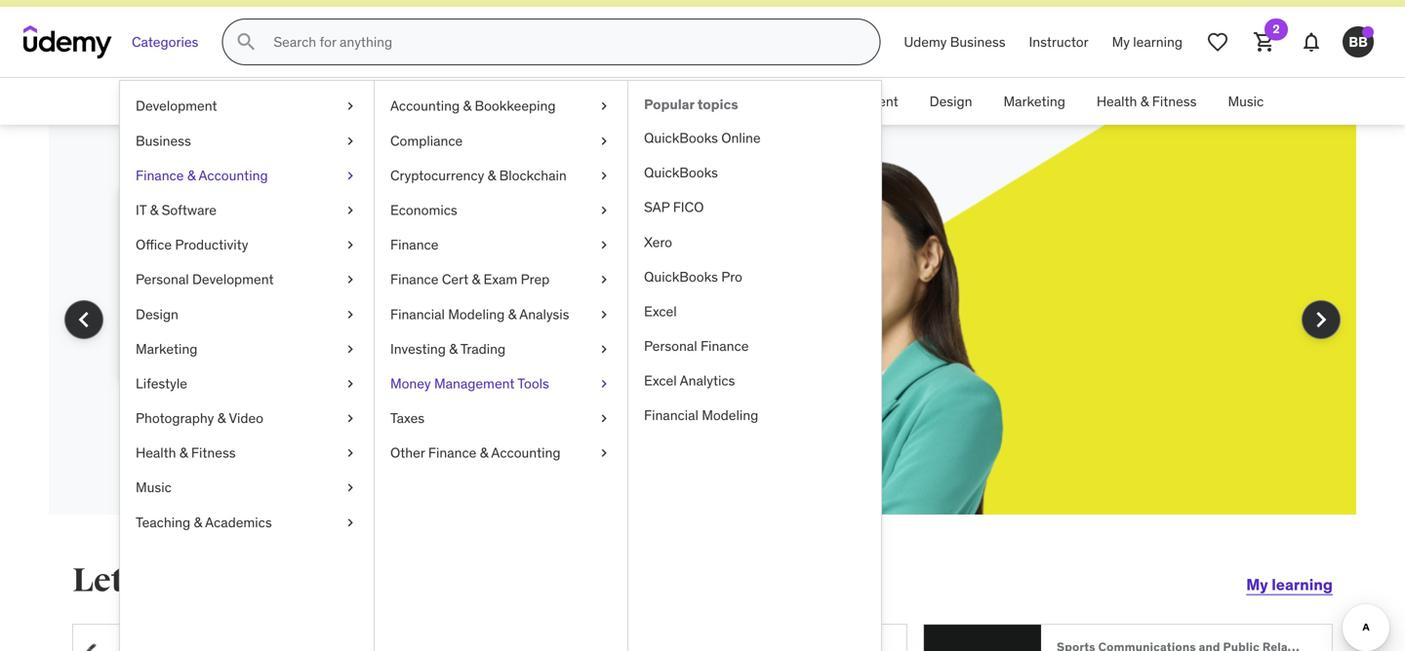 Task type: vqa. For each thing, say whether or not it's contained in the screenshot.
courses
yes



Task type: locate. For each thing, give the bounding box(es) containing it.
my
[[1112, 33, 1130, 51], [1246, 575, 1268, 595]]

1 horizontal spatial business
[[950, 33, 1006, 51]]

1 horizontal spatial design
[[930, 93, 972, 110]]

investing
[[390, 340, 446, 358]]

xsmall image for other finance & accounting
[[596, 444, 612, 463]]

finance & accounting up compliance
[[341, 93, 473, 110]]

1 excel from the top
[[644, 303, 677, 321]]

from up courses
[[225, 297, 257, 317]]

office productivity for lifestyle
[[136, 236, 248, 254]]

xsmall image for music
[[343, 479, 358, 498]]

1 horizontal spatial learning
[[1272, 575, 1333, 595]]

quickbooks down 'popular topics'
[[644, 129, 718, 147]]

udemy business link
[[892, 19, 1017, 66]]

self
[[246, 249, 303, 290]]

marketing for health & fitness
[[1004, 93, 1065, 110]]

it & software up the compliance 'link'
[[504, 93, 585, 110]]

1 vertical spatial marketing
[[136, 340, 197, 358]]

finance & accounting link up compliance
[[325, 78, 489, 125]]

xsmall image for business
[[343, 132, 358, 151]]

personal development up skills
[[136, 271, 274, 289]]

personal up learn
[[136, 271, 189, 289]]

music link down 2 link
[[1212, 78, 1279, 125]]

xsmall image inside finance cert & exam prep link
[[596, 270, 612, 290]]

design link for health & fitness
[[914, 78, 988, 125]]

xsmall image for design
[[343, 305, 358, 324]]

finance & accounting link up knowledge
[[120, 158, 374, 193]]

quickbooks up sap fico at the top of page
[[644, 164, 718, 182]]

marketing
[[1004, 93, 1065, 110], [136, 340, 197, 358]]

it & software
[[504, 93, 585, 110], [136, 201, 217, 219]]

1 vertical spatial quickbooks
[[644, 164, 718, 182]]

quickbooks for quickbooks online
[[644, 129, 718, 147]]

0 vertical spatial office productivity link
[[601, 78, 745, 125]]

office productivity link up quickbooks online
[[601, 78, 745, 125]]

xero link
[[628, 225, 881, 260]]

0 vertical spatial my
[[1112, 33, 1130, 51]]

0 vertical spatial software
[[530, 93, 585, 110]]

development link down submit search image
[[120, 89, 374, 124]]

tools
[[518, 375, 549, 393]]

business
[[950, 33, 1006, 51], [136, 132, 191, 150]]

office productivity link up real-
[[120, 228, 374, 263]]

productivity up quickbooks online
[[656, 93, 729, 110]]

fitness
[[1152, 93, 1197, 110], [191, 445, 236, 462]]

modeling inside financial modeling link
[[702, 407, 758, 425]]

teaching & academics link
[[120, 506, 374, 541]]

0 vertical spatial it & software link
[[489, 78, 601, 125]]

quickbooks pro
[[644, 268, 742, 286]]

excel analytics
[[644, 372, 735, 390]]

1 horizontal spatial it & software
[[504, 93, 585, 110]]

1 horizontal spatial personal development
[[760, 93, 898, 110]]

real-
[[261, 297, 294, 317]]

1 quickbooks from the top
[[644, 129, 718, 147]]

0 vertical spatial design
[[930, 93, 972, 110]]

quickbooks for quickbooks
[[644, 164, 718, 182]]

financial up investing
[[390, 306, 445, 323]]

it up future
[[136, 201, 147, 219]]

office productivity link
[[601, 78, 745, 125], [120, 228, 374, 263]]

xsmall image inside cryptocurrency & blockchain link
[[596, 166, 612, 185]]

xsmall image inside the investing & trading link
[[596, 340, 612, 359]]

learning
[[1133, 33, 1183, 51], [1272, 575, 1333, 595]]

1 vertical spatial software
[[162, 201, 217, 219]]

marketing link down real-
[[120, 332, 374, 367]]

excel for excel analytics
[[644, 372, 677, 390]]

bookkeeping
[[475, 97, 556, 115]]

office productivity up quickbooks online
[[616, 93, 729, 110]]

skills
[[186, 297, 221, 317]]

knowledge for your future self learn skills from real-world experts from around the globe. get courses from $12.99 through dec 21.
[[142, 210, 504, 339]]

development link for health & fitness
[[126, 78, 238, 125]]

my learning
[[1112, 33, 1183, 51], [1246, 575, 1333, 595]]

personal development link
[[745, 78, 914, 125], [120, 263, 374, 297]]

it & software link
[[489, 78, 601, 125], [120, 193, 374, 228]]

0 horizontal spatial my
[[1112, 33, 1130, 51]]

modeling for financial modeling
[[702, 407, 758, 425]]

0 horizontal spatial design
[[136, 306, 178, 323]]

1 horizontal spatial marketing link
[[988, 78, 1081, 125]]

xsmall image inside photography & video link
[[343, 409, 358, 429]]

financial modeling & analysis
[[390, 306, 569, 323]]

2 excel from the top
[[644, 372, 677, 390]]

software up future
[[162, 201, 217, 219]]

2 vertical spatial personal
[[644, 338, 697, 355]]

personal up quickbooks online link
[[760, 93, 814, 110]]

0 horizontal spatial health & fitness link
[[120, 436, 374, 471]]

get
[[189, 319, 215, 339]]

1 horizontal spatial software
[[530, 93, 585, 110]]

0 vertical spatial personal development link
[[745, 78, 914, 125]]

0 vertical spatial learning
[[1133, 33, 1183, 51]]

academics
[[205, 514, 272, 532]]

design link down self
[[120, 297, 374, 332]]

money management tools link
[[375, 367, 627, 402]]

xsmall image inside marketing link
[[343, 340, 358, 359]]

personal development up quickbooks online link
[[760, 93, 898, 110]]

1 horizontal spatial design link
[[914, 78, 988, 125]]

0 vertical spatial quickbooks
[[644, 129, 718, 147]]

financial for financial modeling & analysis
[[390, 306, 445, 323]]

design left skills
[[136, 306, 178, 323]]

excel
[[644, 303, 677, 321], [644, 372, 677, 390]]

personal development link up online
[[745, 78, 914, 125]]

xsmall image inside finance link
[[596, 236, 612, 255]]

it & software up future
[[136, 201, 217, 219]]

1 horizontal spatial music
[[1228, 93, 1264, 110]]

prep
[[521, 271, 550, 289]]

0 horizontal spatial personal development
[[136, 271, 274, 289]]

design link for lifestyle
[[120, 297, 374, 332]]

modeling for financial modeling & analysis
[[448, 306, 505, 323]]

0 horizontal spatial it & software link
[[120, 193, 374, 228]]

0 vertical spatial productivity
[[656, 93, 729, 110]]

1 horizontal spatial productivity
[[656, 93, 729, 110]]

xsmall image
[[343, 97, 358, 116], [596, 97, 612, 116], [343, 132, 358, 151], [343, 166, 358, 185], [596, 166, 612, 185], [343, 201, 358, 220], [596, 201, 612, 220], [343, 340, 358, 359], [596, 340, 612, 359], [596, 375, 612, 394], [596, 409, 612, 429], [596, 444, 612, 463], [343, 514, 358, 533]]

productivity
[[656, 93, 729, 110], [175, 236, 248, 254]]

office up learn
[[136, 236, 172, 254]]

personal for lifestyle
[[136, 271, 189, 289]]

money management tools
[[390, 375, 549, 393]]

development link for lifestyle
[[120, 89, 374, 124]]

1 horizontal spatial personal development link
[[745, 78, 914, 125]]

online
[[721, 129, 761, 147]]

marketing link for lifestyle
[[120, 332, 374, 367]]

courses
[[218, 319, 273, 339]]

xsmall image inside lifestyle link
[[343, 375, 358, 394]]

personal development link up courses
[[120, 263, 374, 297]]

business inside "link"
[[136, 132, 191, 150]]

modeling
[[448, 306, 505, 323], [702, 407, 758, 425]]

0 vertical spatial health & fitness link
[[1081, 78, 1212, 125]]

1 vertical spatial modeling
[[702, 407, 758, 425]]

music up teaching
[[136, 479, 172, 497]]

0 horizontal spatial modeling
[[448, 306, 505, 323]]

0 vertical spatial financial
[[390, 306, 445, 323]]

0 vertical spatial health
[[1097, 93, 1137, 110]]

from down real-
[[277, 319, 310, 339]]

1 vertical spatial productivity
[[175, 236, 248, 254]]

accounting
[[404, 93, 473, 110], [390, 97, 460, 115], [199, 167, 268, 184], [491, 445, 561, 462]]

analysis
[[519, 306, 569, 323]]

xsmall image for taxes
[[596, 409, 612, 429]]

office
[[616, 93, 653, 110], [136, 236, 172, 254]]

marketing link
[[988, 78, 1081, 125], [120, 332, 374, 367]]

marketing down globe.
[[136, 340, 197, 358]]

0 horizontal spatial my learning link
[[1100, 19, 1194, 66]]

investing & trading link
[[375, 332, 627, 367]]

office up quickbooks online
[[616, 93, 653, 110]]

xsmall image inside the money management tools "link"
[[596, 375, 612, 394]]

xsmall image for finance & accounting
[[343, 166, 358, 185]]

0 horizontal spatial office
[[136, 236, 172, 254]]

udemy business
[[904, 33, 1006, 51]]

xsmall image inside business "link"
[[343, 132, 358, 151]]

1 vertical spatial my learning link
[[1246, 562, 1333, 609]]

0 horizontal spatial fitness
[[191, 445, 236, 462]]

office for health & fitness
[[616, 93, 653, 110]]

taxes link
[[375, 402, 627, 436]]

xsmall image
[[596, 132, 612, 151], [343, 236, 358, 255], [596, 236, 612, 255], [343, 270, 358, 290], [596, 270, 612, 290], [343, 305, 358, 324], [596, 305, 612, 324], [343, 375, 358, 394], [343, 409, 358, 429], [343, 444, 358, 463], [343, 479, 358, 498]]

it & software link up self
[[120, 193, 374, 228]]

it & software for lifestyle
[[136, 201, 217, 219]]

0 vertical spatial it
[[504, 93, 515, 110]]

health & fitness link down 'video'
[[120, 436, 374, 471]]

1 vertical spatial it & software
[[136, 201, 217, 219]]

0 vertical spatial excel
[[644, 303, 677, 321]]

quickbooks down xero
[[644, 268, 718, 286]]

financial inside the money management tools element
[[644, 407, 699, 425]]

personal development link for lifestyle
[[120, 263, 374, 297]]

0 vertical spatial marketing link
[[988, 78, 1081, 125]]

xsmall image inside taxes "link"
[[596, 409, 612, 429]]

1 horizontal spatial financial
[[644, 407, 699, 425]]

0 horizontal spatial music
[[136, 479, 172, 497]]

1 vertical spatial marketing link
[[120, 332, 374, 367]]

xsmall image for finance cert & exam prep
[[596, 270, 612, 290]]

financial for financial modeling
[[644, 407, 699, 425]]

1 horizontal spatial from
[[277, 319, 310, 339]]

1 vertical spatial it
[[136, 201, 147, 219]]

music for left music link
[[136, 479, 172, 497]]

fico
[[673, 199, 704, 216]]

xsmall image for finance
[[596, 236, 612, 255]]

1 vertical spatial office productivity link
[[120, 228, 374, 263]]

2 link
[[1241, 19, 1288, 66]]

xsmall image for lifestyle
[[343, 375, 358, 394]]

xsmall image inside it & software link
[[343, 201, 358, 220]]

sap fico link
[[628, 190, 881, 225]]

0 horizontal spatial office productivity link
[[120, 228, 374, 263]]

1 horizontal spatial it
[[504, 93, 515, 110]]

1 horizontal spatial finance & accounting
[[341, 93, 473, 110]]

money management tools element
[[627, 81, 881, 652]]

finance & accounting down business "link"
[[136, 167, 268, 184]]

it & software link down search for anything text field
[[489, 78, 601, 125]]

1 horizontal spatial fitness
[[1152, 93, 1197, 110]]

health & fitness link
[[1081, 78, 1212, 125], [120, 436, 374, 471]]

1 vertical spatial my learning
[[1246, 575, 1333, 595]]

finance & accounting link for lifestyle
[[120, 158, 374, 193]]

0 horizontal spatial health
[[136, 445, 176, 462]]

health down photography
[[136, 445, 176, 462]]

1 horizontal spatial my learning
[[1246, 575, 1333, 595]]

shopping cart with 2 items image
[[1253, 30, 1276, 54]]

0 vertical spatial marketing
[[1004, 93, 1065, 110]]

xsmall image inside financial modeling & analysis link
[[596, 305, 612, 324]]

wishlist image
[[1206, 30, 1230, 54]]

&
[[392, 93, 401, 110], [518, 93, 527, 110], [1140, 93, 1149, 110], [463, 97, 471, 115], [187, 167, 196, 184], [488, 167, 496, 184], [150, 201, 158, 219], [472, 271, 480, 289], [508, 306, 516, 323], [449, 340, 458, 358], [217, 410, 226, 427], [179, 445, 188, 462], [480, 445, 488, 462], [194, 514, 202, 532]]

1 horizontal spatial modeling
[[702, 407, 758, 425]]

personal up excel analytics
[[644, 338, 697, 355]]

music link
[[1212, 78, 1279, 125], [120, 471, 374, 506]]

3 quickbooks from the top
[[644, 268, 718, 286]]

xsmall image for personal development
[[343, 270, 358, 290]]

xsmall image for it & software
[[343, 201, 358, 220]]

xsmall image inside finance & accounting link
[[343, 166, 358, 185]]

finance & accounting
[[341, 93, 473, 110], [136, 167, 268, 184]]

1 vertical spatial music link
[[120, 471, 374, 506]]

financial
[[390, 306, 445, 323], [644, 407, 699, 425]]

health down instructor link
[[1097, 93, 1137, 110]]

learning for the topmost "my learning" link
[[1133, 33, 1183, 51]]

1 vertical spatial excel
[[644, 372, 677, 390]]

marketing link down instructor link
[[988, 78, 1081, 125]]

excel down 'quickbooks pro'
[[644, 303, 677, 321]]

0 vertical spatial office productivity
[[616, 93, 729, 110]]

0 horizontal spatial business
[[136, 132, 191, 150]]

modeling inside financial modeling & analysis link
[[448, 306, 505, 323]]

financial modeling
[[644, 407, 758, 425]]

0 horizontal spatial software
[[162, 201, 217, 219]]

design link
[[914, 78, 988, 125], [120, 297, 374, 332]]

economics link
[[375, 193, 627, 228]]

finance cert & exam prep
[[390, 271, 550, 289]]

music down 2 link
[[1228, 93, 1264, 110]]

0 horizontal spatial marketing link
[[120, 332, 374, 367]]

it up the compliance 'link'
[[504, 93, 515, 110]]

financial down excel analytics
[[644, 407, 699, 425]]

finance inside the money management tools element
[[701, 338, 749, 355]]

1 vertical spatial my
[[1246, 575, 1268, 595]]

xsmall image for investing & trading
[[596, 340, 612, 359]]

music link up academics
[[120, 471, 374, 506]]

0 vertical spatial my learning
[[1112, 33, 1183, 51]]

office for lifestyle
[[136, 236, 172, 254]]

instructor link
[[1017, 19, 1100, 66]]

marketing down instructor link
[[1004, 93, 1065, 110]]

1 horizontal spatial music link
[[1212, 78, 1279, 125]]

1 horizontal spatial office productivity
[[616, 93, 729, 110]]

1 vertical spatial it & software link
[[120, 193, 374, 228]]

0 vertical spatial business
[[950, 33, 1006, 51]]

music
[[1228, 93, 1264, 110], [136, 479, 172, 497]]

xsmall image for money management tools
[[596, 375, 612, 394]]

1 vertical spatial fitness
[[191, 445, 236, 462]]

xsmall image for cryptocurrency & blockchain
[[596, 166, 612, 185]]

2 quickbooks from the top
[[644, 164, 718, 182]]

lifestyle
[[136, 375, 187, 393]]

2 vertical spatial quickbooks
[[644, 268, 718, 286]]

1 vertical spatial learning
[[1272, 575, 1333, 595]]

0 vertical spatial health & fitness
[[1097, 93, 1197, 110]]

1 horizontal spatial it & software link
[[489, 78, 601, 125]]

it for health & fitness
[[504, 93, 515, 110]]

1 vertical spatial design
[[136, 306, 178, 323]]

0 horizontal spatial it & software
[[136, 201, 217, 219]]

it for lifestyle
[[136, 201, 147, 219]]

excel link
[[628, 295, 881, 329]]

compliance
[[390, 132, 463, 150]]

1 vertical spatial office
[[136, 236, 172, 254]]

xsmall image inside accounting & bookkeeping link
[[596, 97, 612, 116]]

bob
[[382, 561, 445, 602]]

xsmall image inside teaching & academics link
[[343, 514, 358, 533]]

xsmall image for accounting & bookkeeping
[[596, 97, 612, 116]]

1 horizontal spatial my
[[1246, 575, 1268, 595]]

0 vertical spatial my learning link
[[1100, 19, 1194, 66]]

udemy
[[904, 33, 947, 51]]

design link down udemy business link
[[914, 78, 988, 125]]

next image
[[1306, 305, 1337, 336]]

xsmall image inside other finance & accounting link
[[596, 444, 612, 463]]

1 vertical spatial finance & accounting link
[[120, 158, 374, 193]]

finance & accounting link
[[325, 78, 489, 125], [120, 158, 374, 193]]

design down udemy business link
[[930, 93, 972, 110]]

1 vertical spatial finance & accounting
[[136, 167, 268, 184]]

it
[[504, 93, 515, 110], [136, 201, 147, 219]]

1 horizontal spatial marketing
[[1004, 93, 1065, 110]]

health & fitness link down wishlist image
[[1081, 78, 1212, 125]]

1 horizontal spatial office
[[616, 93, 653, 110]]

0 horizontal spatial personal
[[136, 271, 189, 289]]

0 vertical spatial finance & accounting
[[341, 93, 473, 110]]

development link down categories dropdown button
[[126, 78, 238, 125]]

from
[[225, 297, 257, 317], [392, 297, 425, 317], [277, 319, 310, 339]]

1 vertical spatial personal development link
[[120, 263, 374, 297]]

0 vertical spatial office
[[616, 93, 653, 110]]

xsmall image inside the compliance 'link'
[[596, 132, 612, 151]]

0 vertical spatial it & software
[[504, 93, 585, 110]]

around
[[428, 297, 477, 317]]

excel left analytics
[[644, 372, 677, 390]]

marketing link for health & fitness
[[988, 78, 1081, 125]]

personal
[[760, 93, 814, 110], [136, 271, 189, 289], [644, 338, 697, 355]]

0 horizontal spatial from
[[225, 297, 257, 317]]

office productivity up skills
[[136, 236, 248, 254]]

0 horizontal spatial my learning
[[1112, 33, 1183, 51]]

from up through
[[392, 297, 425, 317]]

1 horizontal spatial personal
[[644, 338, 697, 355]]

2
[[1273, 22, 1280, 37]]

dec
[[423, 319, 451, 339]]

investing & trading
[[390, 340, 506, 358]]

xsmall image inside economics link
[[596, 201, 612, 220]]

software down search for anything text field
[[530, 93, 585, 110]]

productivity up skills
[[175, 236, 248, 254]]

finance cert & exam prep link
[[375, 263, 627, 297]]

0 horizontal spatial office productivity
[[136, 236, 248, 254]]

0 horizontal spatial personal development link
[[120, 263, 374, 297]]



Task type: describe. For each thing, give the bounding box(es) containing it.
cryptocurrency
[[390, 167, 484, 184]]

udemy image
[[23, 26, 112, 59]]

office productivity link for health & fitness
[[601, 78, 745, 125]]

marketing for lifestyle
[[136, 340, 197, 358]]

1 horizontal spatial health & fitness
[[1097, 93, 1197, 110]]

0 vertical spatial fitness
[[1152, 93, 1197, 110]]

teaching & academics
[[136, 514, 272, 532]]

learning for the bottom "my learning" link
[[1272, 575, 1333, 595]]

cryptocurrency & blockchain link
[[375, 158, 627, 193]]

xsmall image for teaching & academics
[[343, 514, 358, 533]]

1 vertical spatial health & fitness
[[136, 445, 236, 462]]

let's
[[72, 561, 146, 602]]

bb
[[1349, 33, 1368, 51]]

personal development link for health & fitness
[[745, 78, 914, 125]]

it & software for health & fitness
[[504, 93, 585, 110]]

0 vertical spatial music link
[[1212, 78, 1279, 125]]

video
[[229, 410, 263, 427]]

productivity for lifestyle
[[175, 236, 248, 254]]

sap fico
[[644, 199, 704, 216]]

cert
[[442, 271, 469, 289]]

xsmall image for financial modeling & analysis
[[596, 305, 612, 324]]

my learning for the topmost "my learning" link
[[1112, 33, 1183, 51]]

personal for health & fitness
[[760, 93, 814, 110]]

popular topics
[[644, 96, 738, 113]]

personal development for lifestyle
[[136, 271, 274, 289]]

taxes
[[390, 410, 425, 427]]

design for lifestyle
[[136, 306, 178, 323]]

quickbooks pro link
[[628, 260, 881, 295]]

you have alerts image
[[1362, 27, 1374, 38]]

sap
[[644, 199, 670, 216]]

bb link
[[1335, 19, 1382, 66]]

personal finance
[[644, 338, 749, 355]]

for
[[324, 210, 370, 250]]

office productivity for health & fitness
[[616, 93, 729, 110]]

xsmall image for office productivity
[[343, 236, 358, 255]]

my for the bottom "my learning" link
[[1246, 575, 1268, 595]]

let's start learning, bob
[[72, 561, 445, 602]]

office productivity link for lifestyle
[[120, 228, 374, 263]]

2 horizontal spatial from
[[392, 297, 425, 317]]

excel for excel
[[644, 303, 677, 321]]

software for lifestyle
[[162, 201, 217, 219]]

business link
[[120, 124, 374, 158]]

start
[[152, 561, 228, 602]]

instructor
[[1029, 33, 1089, 51]]

1 horizontal spatial health & fitness link
[[1081, 78, 1212, 125]]

other finance & accounting link
[[375, 436, 627, 471]]

economics
[[390, 201, 457, 219]]

analytics
[[680, 372, 735, 390]]

Search for anything text field
[[270, 26, 856, 59]]

blockchain
[[499, 167, 567, 184]]

carousel element
[[49, 125, 1356, 562]]

future
[[142, 249, 240, 290]]

xsmall image for health & fitness
[[343, 444, 358, 463]]

personal finance link
[[628, 329, 881, 364]]

learning,
[[234, 561, 376, 602]]

finance link
[[375, 228, 627, 263]]

finance & accounting for health & fitness
[[341, 93, 473, 110]]

notifications image
[[1300, 30, 1323, 54]]

submit search image
[[235, 30, 258, 54]]

other finance & accounting
[[390, 445, 561, 462]]

personal inside the money management tools element
[[644, 338, 697, 355]]

my for the topmost "my learning" link
[[1112, 33, 1130, 51]]

it & software link for health & fitness
[[489, 78, 601, 125]]

exam
[[484, 271, 517, 289]]

through
[[364, 319, 419, 339]]

other
[[390, 445, 425, 462]]

xsmall image for compliance
[[596, 132, 612, 151]]

xsmall image for marketing
[[343, 340, 358, 359]]

finance & accounting for lifestyle
[[136, 167, 268, 184]]

it & software link for lifestyle
[[120, 193, 374, 228]]

0 horizontal spatial music link
[[120, 471, 374, 506]]

photography & video
[[136, 410, 263, 427]]

finance & accounting link for health & fitness
[[325, 78, 489, 125]]

financial modeling link
[[628, 399, 881, 434]]

$12.99
[[313, 319, 361, 339]]

xero
[[644, 233, 672, 251]]

pro
[[721, 268, 742, 286]]

lifestyle link
[[120, 367, 374, 402]]

1 horizontal spatial health
[[1097, 93, 1137, 110]]

globe.
[[142, 319, 185, 339]]

trading
[[460, 340, 506, 358]]

quickbooks for quickbooks pro
[[644, 268, 718, 286]]

quickbooks online
[[644, 129, 761, 147]]

cryptocurrency & blockchain
[[390, 167, 567, 184]]

quickbooks online link
[[628, 121, 881, 156]]

software for health & fitness
[[530, 93, 585, 110]]

productivity for health & fitness
[[656, 93, 729, 110]]

learn
[[142, 297, 182, 317]]

teaching
[[136, 514, 190, 532]]

excel analytics link
[[628, 364, 881, 399]]

music for the top music link
[[1228, 93, 1264, 110]]

experts
[[336, 297, 388, 317]]

money
[[390, 375, 431, 393]]

quickbooks link
[[628, 156, 881, 190]]

accounting & bookkeeping
[[390, 97, 556, 115]]

management
[[434, 375, 515, 393]]

xsmall image for development
[[343, 97, 358, 116]]

compliance link
[[375, 124, 627, 158]]

my learning for the bottom "my learning" link
[[1246, 575, 1333, 595]]

world
[[294, 297, 332, 317]]

topics
[[697, 96, 738, 113]]

knowledge
[[142, 210, 318, 250]]

popular
[[644, 96, 694, 113]]

design for health & fitness
[[930, 93, 972, 110]]

photography & video link
[[120, 402, 374, 436]]

xsmall image for photography & video
[[343, 409, 358, 429]]

xsmall image for economics
[[596, 201, 612, 220]]

personal development for health & fitness
[[760, 93, 898, 110]]

your
[[377, 210, 449, 250]]

21.
[[454, 319, 473, 339]]

categories
[[132, 33, 198, 51]]

1 vertical spatial health
[[136, 445, 176, 462]]

1 vertical spatial health & fitness link
[[120, 436, 374, 471]]

previous image
[[68, 305, 100, 336]]

the
[[481, 297, 504, 317]]

accounting & bookkeeping link
[[375, 89, 627, 124]]



